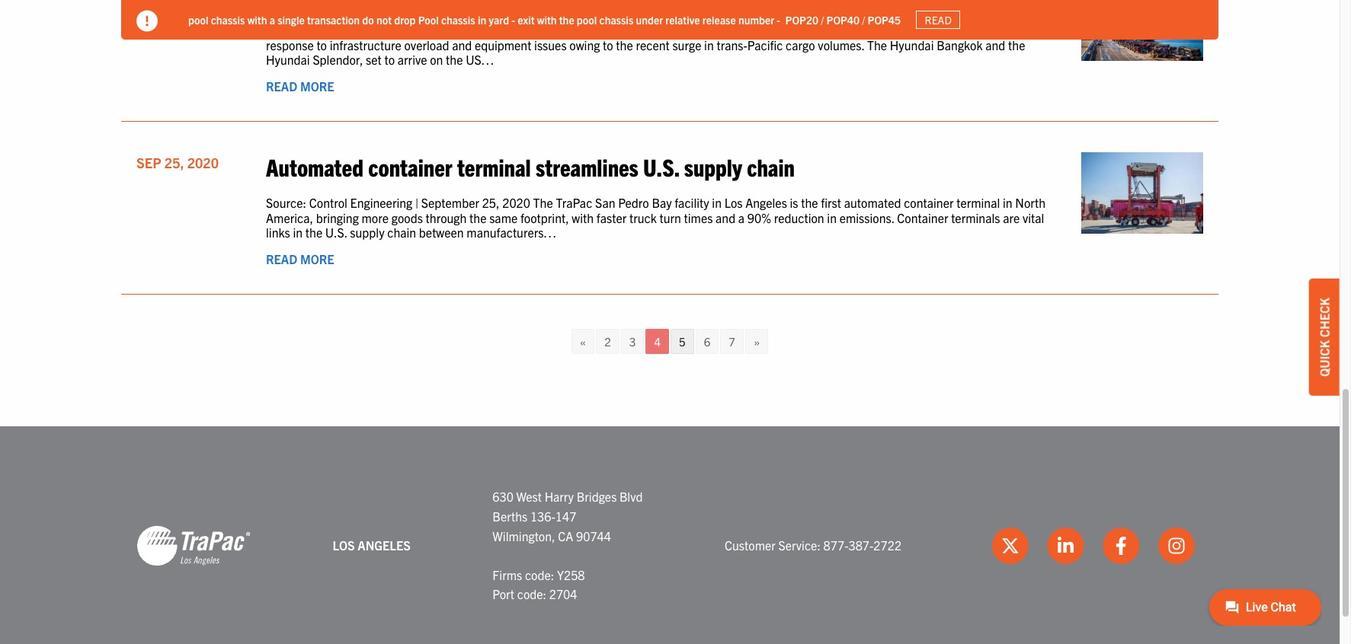 Task type: describe. For each thing, give the bounding box(es) containing it.
read link
[[916, 11, 961, 29]]

2 chassis from the left
[[441, 13, 475, 26]]

streamlines
[[536, 152, 639, 182]]

through
[[426, 210, 467, 225]]

port inside source: s&p global platts | september 30, 2020 at least two ships arriving at the port of los angeles have been diverted to alternative terminals in response to infrastructure overload and equipment issues owing to the recent surge in trans-pacific cargo volumes. the hyundai bangkok and the hyundai splendor, set to arrive on the us…
[[691, 22, 713, 38]]

overload
[[404, 37, 449, 52]]

los angeles
[[333, 538, 411, 554]]

been
[[822, 22, 848, 38]]

0 vertical spatial u.s.
[[643, 152, 680, 182]]

1 vertical spatial code:
[[517, 587, 547, 602]]

is
[[790, 195, 799, 211]]

response
[[266, 37, 314, 52]]

west
[[517, 490, 542, 505]]

first
[[821, 195, 842, 211]]

read inside read link
[[925, 13, 952, 27]]

6 link
[[696, 330, 719, 355]]

to down the transaction
[[317, 37, 327, 52]]

goods
[[392, 210, 423, 225]]

north
[[1016, 195, 1046, 211]]

more for the
[[300, 251, 334, 267]]

at
[[658, 22, 668, 38]]

platts
[[371, 22, 401, 38]]

vital
[[1023, 210, 1045, 225]]

check
[[1317, 298, 1332, 338]]

the left recent
[[616, 37, 633, 52]]

3 chassis from the left
[[600, 13, 634, 26]]

issues
[[534, 37, 567, 52]]

387-
[[849, 538, 874, 554]]

read more for hyundai
[[266, 78, 334, 94]]

147
[[556, 509, 577, 524]]

do
[[362, 13, 374, 26]]

pool chassis with a single transaction  do not drop pool chassis in yard -  exit with the pool chassis under relative release number -  pop20 / pop40 / pop45
[[188, 13, 901, 26]]

136-
[[530, 509, 556, 524]]

solid image
[[136, 11, 158, 32]]

equipment
[[475, 37, 532, 52]]

blvd
[[620, 490, 643, 505]]

at
[[522, 22, 534, 38]]

1 horizontal spatial with
[[537, 13, 557, 26]]

on
[[430, 52, 443, 67]]

0 vertical spatial container
[[368, 152, 452, 182]]

in left yard on the left top of page
[[478, 13, 486, 26]]

2 link
[[596, 330, 620, 355]]

read for america,
[[266, 251, 297, 267]]

two
[[564, 22, 583, 38]]

terminals inside source: control engineering | september 25, 2020 the trapac san pedro bay facility in los angeles is the first automated container terminal in north america, bringing more goods through the same footprint, with faster truck turn times and a 90% reduction in emissions. container terminals are vital links in the u.s. supply chain between manufacturers…
[[951, 210, 1000, 225]]

faster
[[597, 210, 627, 225]]

630 west harry bridges blvd berths 136-147 wilmington, ca 90744
[[493, 490, 643, 544]]

2 / from the left
[[862, 13, 865, 26]]

trans-
[[717, 37, 748, 52]]

the up issues
[[559, 13, 575, 26]]

terminal inside source: control engineering | september 25, 2020 the trapac san pedro bay facility in los angeles is the first automated container terminal in north america, bringing more goods through the same footprint, with faster truck turn times and a 90% reduction in emissions. container terminals are vital links in the u.s. supply chain between manufacturers…
[[957, 195, 1000, 211]]

0 vertical spatial chain
[[747, 152, 795, 182]]

90744
[[576, 529, 611, 544]]

manufacturers…
[[467, 225, 557, 240]]

source: for source: s&p global platts | september 30, 2020 at least two ships arriving at the port of los angeles have been diverted to alternative terminals in response to infrastructure overload and equipment issues owing to the recent surge in trans-pacific cargo volumes. the hyundai bangkok and the hyundai splendor, set to arrive on the us…
[[266, 22, 306, 38]]

ca
[[558, 529, 573, 544]]

5
[[679, 335, 686, 349]]

2 pool from the left
[[577, 13, 597, 26]]

»
[[754, 335, 760, 349]]

terminals inside source: s&p global platts | september 30, 2020 at least two ships arriving at the port of los angeles have been diverted to alternative terminals in response to infrastructure overload and equipment issues owing to the recent surge in trans-pacific cargo volumes. the hyundai bangkok and the hyundai splendor, set to arrive on the us…
[[968, 22, 1017, 38]]

the down control on the top of the page
[[306, 225, 323, 240]]

pop45
[[868, 13, 901, 26]]

7 link
[[721, 330, 744, 355]]

of
[[715, 22, 726, 38]]

harry
[[545, 490, 574, 505]]

container
[[897, 210, 949, 225]]

automated
[[844, 195, 901, 211]]

sep 25, 2020
[[136, 154, 219, 172]]

firms
[[493, 568, 522, 583]]

have
[[794, 22, 819, 38]]

1 vertical spatial 2020
[[187, 154, 219, 172]]

630
[[493, 490, 514, 505]]

ships
[[586, 22, 613, 38]]

owing
[[570, 37, 600, 52]]

number
[[739, 13, 775, 26]]

wilmington,
[[493, 529, 555, 544]]

more for splendor,
[[300, 78, 334, 94]]

read more for in
[[266, 251, 334, 267]]

yard
[[489, 13, 509, 26]]

with inside source: control engineering | september 25, 2020 the trapac san pedro bay facility in los angeles is the first automated container terminal in north america, bringing more goods through the same footprint, with faster truck turn times and a 90% reduction in emissions. container terminals are vital links in the u.s. supply chain between manufacturers…
[[572, 210, 594, 225]]

| inside source: control engineering | september 25, 2020 the trapac san pedro bay facility in los angeles is the first automated container terminal in north america, bringing more goods through the same footprint, with faster truck turn times and a 90% reduction in emissions. container terminals are vital links in the u.s. supply chain between manufacturers…
[[415, 195, 419, 211]]

0 vertical spatial supply
[[684, 152, 742, 182]]

1 chassis from the left
[[211, 13, 245, 26]]

2020 inside source: control engineering | september 25, 2020 the trapac san pedro bay facility in los angeles is the first automated container terminal in north america, bringing more goods through the same footprint, with faster truck turn times and a 90% reduction in emissions. container terminals are vital links in the u.s. supply chain between manufacturers…
[[503, 195, 531, 211]]

article containing source: s&p global platts | september 30, 2020 at least two ships arriving at the port of los angeles have been diverted to alternative terminals in response to infrastructure overload and equipment issues owing to the recent surge in trans-pacific cargo volumes. the hyundai bangkok and the hyundai splendor, set to arrive on the us…
[[121, 0, 1219, 122]]

angeles inside source: s&p global platts | september 30, 2020 at least two ships arriving at the port of los angeles have been diverted to alternative terminals in response to infrastructure overload and equipment issues owing to the recent surge in trans-pacific cargo volumes. the hyundai bangkok and the hyundai splendor, set to arrive on the us…
[[749, 22, 791, 38]]

quick
[[1317, 341, 1332, 377]]

automated
[[266, 152, 364, 182]]

emissions.
[[840, 210, 895, 225]]

facility
[[675, 195, 709, 211]]

photo of trapac los angeles image
[[1082, 0, 1204, 61]]

source: control engineering | september 25, 2020 the trapac san pedro bay facility in los angeles is the first automated container terminal in north america, bringing more goods through the same footprint, with faster truck turn times and a 90% reduction in emissions. container terminals are vital links in the u.s. supply chain between manufacturers…
[[266, 195, 1046, 240]]

source: s&p global platts | september 30, 2020 at least two ships arriving at the port of los angeles have been diverted to alternative terminals in response to infrastructure overload and equipment issues owing to the recent surge in trans-pacific cargo volumes. the hyundai bangkok and the hyundai splendor, set to arrive on the us…
[[266, 22, 1030, 67]]

30,
[[471, 22, 488, 38]]

0 horizontal spatial and
[[452, 37, 472, 52]]

angeles inside source: control engineering | september 25, 2020 the trapac san pedro bay facility in los angeles is the first automated container terminal in north america, bringing more goods through the same footprint, with faster truck turn times and a 90% reduction in emissions. container terminals are vital links in the u.s. supply chain between manufacturers…
[[746, 195, 787, 211]]

0 horizontal spatial with
[[247, 13, 267, 26]]

san
[[595, 195, 616, 211]]

relative
[[666, 13, 700, 26]]

2 horizontal spatial and
[[986, 37, 1006, 52]]

infrastructure
[[330, 37, 402, 52]]

5 link
[[671, 330, 694, 355]]

4 link
[[646, 330, 669, 355]]

to right set
[[385, 52, 395, 67]]

arriving
[[616, 22, 655, 38]]

in left of
[[704, 37, 714, 52]]

berths
[[493, 509, 528, 524]]

6
[[704, 335, 711, 349]]

arrive
[[398, 52, 427, 67]]

september inside source: s&p global platts | september 30, 2020 at least two ships arriving at the port of los angeles have been diverted to alternative terminals in response to infrastructure overload and equipment issues owing to the recent surge in trans-pacific cargo volumes. the hyundai bangkok and the hyundai splendor, set to arrive on the us…
[[410, 22, 468, 38]]

same
[[489, 210, 518, 225]]



Task type: vqa. For each thing, say whether or not it's contained in the screenshot.
Shipping
no



Task type: locate. For each thing, give the bounding box(es) containing it.
pool right solid image
[[188, 13, 208, 26]]

1 vertical spatial read more link
[[266, 251, 334, 267]]

bangkok
[[937, 37, 983, 52]]

global
[[335, 22, 368, 38]]

0 vertical spatial angeles
[[749, 22, 791, 38]]

exit
[[518, 13, 535, 26]]

2020 right sep
[[187, 154, 219, 172]]

chassis left single
[[211, 13, 245, 26]]

7
[[729, 335, 736, 349]]

2 horizontal spatial with
[[572, 210, 594, 225]]

port down firms
[[493, 587, 515, 602]]

los angeles image
[[136, 525, 251, 568]]

0 horizontal spatial pool
[[188, 13, 208, 26]]

footprint,
[[521, 210, 569, 225]]

in
[[478, 13, 486, 26], [1020, 22, 1030, 38], [704, 37, 714, 52], [712, 195, 722, 211], [1003, 195, 1013, 211], [827, 210, 837, 225], [293, 225, 303, 240]]

1 horizontal spatial |
[[415, 195, 419, 211]]

with left single
[[247, 13, 267, 26]]

transaction
[[307, 13, 360, 26]]

2020 inside source: s&p global platts | september 30, 2020 at least two ships arriving at the port of los angeles have been diverted to alternative terminals in response to infrastructure overload and equipment issues owing to the recent surge in trans-pacific cargo volumes. the hyundai bangkok and the hyundai splendor, set to arrive on the us…
[[491, 22, 519, 38]]

2 vertical spatial 2020
[[503, 195, 531, 211]]

the right bangkok
[[1009, 37, 1026, 52]]

between
[[419, 225, 464, 240]]

0 horizontal spatial 25,
[[165, 154, 184, 172]]

1 horizontal spatial terminal
[[957, 195, 1000, 211]]

and inside source: control engineering | september 25, 2020 the trapac san pedro bay facility in los angeles is the first automated container terminal in north america, bringing more goods through the same footprint, with faster truck turn times and a 90% reduction in emissions. container terminals are vital links in the u.s. supply chain between manufacturers…
[[716, 210, 736, 225]]

2 - from the left
[[777, 13, 781, 26]]

terminal left the are
[[957, 195, 1000, 211]]

more
[[300, 78, 334, 94], [300, 251, 334, 267]]

source: for source: control engineering | september 25, 2020 the trapac san pedro bay facility in los angeles is the first automated container terminal in north america, bringing more goods through the same footprint, with faster truck turn times and a 90% reduction in emissions. container terminals are vital links in the u.s. supply chain between manufacturers…
[[266, 195, 306, 211]]

1 vertical spatial port
[[493, 587, 515, 602]]

1 vertical spatial the
[[533, 195, 553, 211]]

u.s. down control on the top of the page
[[325, 225, 347, 240]]

source: inside source: control engineering | september 25, 2020 the trapac san pedro bay facility in los angeles is the first automated container terminal in north america, bringing more goods through the same footprint, with faster truck turn times and a 90% reduction in emissions. container terminals are vital links in the u.s. supply chain between manufacturers…
[[266, 195, 306, 211]]

los inside source: s&p global platts | september 30, 2020 at least two ships arriving at the port of los angeles have been diverted to alternative terminals in response to infrastructure overload and equipment issues owing to the recent surge in trans-pacific cargo volumes. the hyundai bangkok and the hyundai splendor, set to arrive on the us…
[[728, 22, 747, 38]]

and right bangkok
[[986, 37, 1006, 52]]

automated container terminal streamlines u.s. supply chain article
[[121, 137, 1219, 295]]

0 vertical spatial 25,
[[165, 154, 184, 172]]

the right at
[[671, 22, 688, 38]]

0 vertical spatial read
[[925, 13, 952, 27]]

0 horizontal spatial port
[[493, 587, 515, 602]]

0 vertical spatial a
[[270, 13, 275, 26]]

links
[[266, 225, 290, 240]]

1 vertical spatial chain
[[387, 225, 416, 240]]

0 vertical spatial more
[[300, 78, 334, 94]]

2
[[605, 335, 611, 349]]

2722
[[874, 538, 902, 554]]

0 horizontal spatial a
[[270, 13, 275, 26]]

read inside automated container terminal streamlines u.s. supply chain article
[[266, 251, 297, 267]]

bay
[[652, 195, 672, 211]]

1 vertical spatial source:
[[266, 195, 306, 211]]

1 horizontal spatial /
[[862, 13, 865, 26]]

/ right have
[[821, 13, 824, 26]]

- left exit at the left of the page
[[512, 13, 515, 26]]

september up on
[[410, 22, 468, 38]]

in right reduction
[[827, 210, 837, 225]]

read more link down links
[[266, 251, 334, 267]]

0 horizontal spatial |
[[404, 22, 407, 38]]

y258
[[557, 568, 585, 583]]

read for terminals
[[266, 78, 297, 94]]

with
[[247, 13, 267, 26], [537, 13, 557, 26], [572, 210, 594, 225]]

the inside source: control engineering | september 25, 2020 the trapac san pedro bay facility in los angeles is the first automated container terminal in north america, bringing more goods through the same footprint, with faster truck turn times and a 90% reduction in emissions. container terminals are vital links in the u.s. supply chain between manufacturers…
[[533, 195, 553, 211]]

0 vertical spatial read more
[[266, 78, 334, 94]]

pacific
[[748, 37, 783, 52]]

footer containing 630 west harry bridges blvd
[[0, 427, 1340, 645]]

source: left s&p
[[266, 22, 306, 38]]

turn
[[660, 210, 681, 225]]

read more link for hyundai
[[266, 78, 334, 94]]

» link
[[745, 330, 768, 355]]

truck
[[630, 210, 657, 225]]

1 vertical spatial u.s.
[[325, 225, 347, 240]]

quick check
[[1317, 298, 1332, 377]]

alternative
[[910, 22, 965, 38]]

read more inside article
[[266, 78, 334, 94]]

to
[[897, 22, 907, 38], [317, 37, 327, 52], [603, 37, 613, 52], [385, 52, 395, 67]]

sep
[[136, 154, 161, 172]]

read more link inside automated container terminal streamlines u.s. supply chain article
[[266, 251, 334, 267]]

1 vertical spatial terminal
[[957, 195, 1000, 211]]

the left same
[[470, 210, 487, 225]]

0 vertical spatial port
[[691, 22, 713, 38]]

pop20
[[786, 13, 819, 26]]

1 horizontal spatial the
[[867, 37, 887, 52]]

container up engineering
[[368, 152, 452, 182]]

1 vertical spatial angeles
[[746, 195, 787, 211]]

1 vertical spatial terminals
[[951, 210, 1000, 225]]

read more down links
[[266, 251, 334, 267]]

read more link down response
[[266, 78, 334, 94]]

container inside source: control engineering | september 25, 2020 the trapac san pedro bay facility in los angeles is the first automated container terminal in north america, bringing more goods through the same footprint, with faster truck turn times and a 90% reduction in emissions. container terminals are vital links in the u.s. supply chain between manufacturers…
[[904, 195, 954, 211]]

read more link for in
[[266, 251, 334, 267]]

the inside source: s&p global platts | september 30, 2020 at least two ships arriving at the port of los angeles have been diverted to alternative terminals in response to infrastructure overload and equipment issues owing to the recent surge in trans-pacific cargo volumes. the hyundai bangkok and the hyundai splendor, set to arrive on the us…
[[867, 37, 887, 52]]

angeles inside 'footer'
[[358, 538, 411, 554]]

u.s. inside source: control engineering | september 25, 2020 the trapac san pedro bay facility in los angeles is the first automated container terminal in north america, bringing more goods through the same footprint, with faster truck turn times and a 90% reduction in emissions. container terminals are vital links in the u.s. supply chain between manufacturers…
[[325, 225, 347, 240]]

release
[[703, 13, 736, 26]]

0 horizontal spatial container
[[368, 152, 452, 182]]

in right 'facility'
[[712, 195, 722, 211]]

25, up manufacturers…
[[482, 195, 500, 211]]

2020
[[491, 22, 519, 38], [187, 154, 219, 172], [503, 195, 531, 211]]

chain up is
[[747, 152, 795, 182]]

the right on
[[446, 52, 463, 67]]

1 read more from the top
[[266, 78, 334, 94]]

service:
[[779, 538, 821, 554]]

1 horizontal spatial and
[[716, 210, 736, 225]]

chain down engineering
[[387, 225, 416, 240]]

splendor,
[[313, 52, 363, 67]]

september
[[410, 22, 468, 38], [421, 195, 479, 211]]

diverted
[[851, 22, 894, 38]]

«
[[580, 335, 586, 349]]

1 horizontal spatial chain
[[747, 152, 795, 182]]

2 vertical spatial read
[[266, 251, 297, 267]]

1 horizontal spatial hyundai
[[890, 37, 934, 52]]

in right links
[[293, 225, 303, 240]]

hyundai down read link
[[890, 37, 934, 52]]

terminals right read link
[[968, 22, 1017, 38]]

supply up 'facility'
[[684, 152, 742, 182]]

2020 left at
[[491, 22, 519, 38]]

0 vertical spatial september
[[410, 22, 468, 38]]

surge
[[673, 37, 702, 52]]

read more link
[[266, 78, 334, 94], [266, 251, 334, 267]]

| left through
[[415, 195, 419, 211]]

1 horizontal spatial pool
[[577, 13, 597, 26]]

1 - from the left
[[512, 13, 515, 26]]

a inside source: control engineering | september 25, 2020 the trapac san pedro bay facility in los angeles is the first automated container terminal in north america, bringing more goods through the same footprint, with faster truck turn times and a 90% reduction in emissions. container terminals are vital links in the u.s. supply chain between manufacturers…
[[739, 210, 745, 225]]

0 horizontal spatial chassis
[[211, 13, 245, 26]]

1 pool from the left
[[188, 13, 208, 26]]

0 vertical spatial 2020
[[491, 22, 519, 38]]

to right diverted
[[897, 22, 907, 38]]

0 horizontal spatial u.s.
[[325, 225, 347, 240]]

more inside automated container terminal streamlines u.s. supply chain article
[[300, 251, 334, 267]]

times
[[684, 210, 713, 225]]

0 vertical spatial the
[[867, 37, 887, 52]]

volumes.
[[818, 37, 865, 52]]

25, inside source: control engineering | september 25, 2020 the trapac san pedro bay facility in los angeles is the first automated container terminal in north america, bringing more goods through the same footprint, with faster truck turn times and a 90% reduction in emissions. container terminals are vital links in the u.s. supply chain between manufacturers…
[[482, 195, 500, 211]]

hyundai down single
[[266, 52, 310, 67]]

25,
[[165, 154, 184, 172], [482, 195, 500, 211]]

read down links
[[266, 251, 297, 267]]

1 horizontal spatial u.s.
[[643, 152, 680, 182]]

read more inside automated container terminal streamlines u.s. supply chain article
[[266, 251, 334, 267]]

read more down response
[[266, 78, 334, 94]]

footer
[[0, 427, 1340, 645]]

september inside source: control engineering | september 25, 2020 the trapac san pedro bay facility in los angeles is the first automated container terminal in north america, bringing more goods through the same footprint, with faster truck turn times and a 90% reduction in emissions. container terminals are vital links in the u.s. supply chain between manufacturers…
[[421, 195, 479, 211]]

25, right sep
[[165, 154, 184, 172]]

quick check link
[[1310, 279, 1340, 396]]

1 vertical spatial los
[[725, 195, 743, 211]]

1 read more link from the top
[[266, 78, 334, 94]]

/ left pop45
[[862, 13, 865, 26]]

0 horizontal spatial -
[[512, 13, 515, 26]]

0 vertical spatial source:
[[266, 22, 306, 38]]

0 vertical spatial read more link
[[266, 78, 334, 94]]

source: inside source: s&p global platts | september 30, 2020 at least two ships arriving at the port of los angeles have been diverted to alternative terminals in response to infrastructure overload and equipment issues owing to the recent surge in trans-pacific cargo volumes. the hyundai bangkok and the hyundai splendor, set to arrive on the us…
[[266, 22, 306, 38]]

read up bangkok
[[925, 13, 952, 27]]

with left the san
[[572, 210, 594, 225]]

3
[[629, 335, 636, 349]]

us…
[[466, 52, 494, 67]]

more down splendor,
[[300, 78, 334, 94]]

and right on
[[452, 37, 472, 52]]

1 vertical spatial september
[[421, 195, 479, 211]]

set
[[366, 52, 382, 67]]

1 horizontal spatial 25,
[[482, 195, 500, 211]]

0 horizontal spatial supply
[[350, 225, 385, 240]]

a left single
[[270, 13, 275, 26]]

terminal
[[457, 152, 531, 182], [957, 195, 1000, 211]]

bringing
[[316, 210, 359, 225]]

more
[[362, 210, 389, 225]]

customer
[[725, 538, 776, 554]]

1 vertical spatial supply
[[350, 225, 385, 240]]

reduction
[[774, 210, 825, 225]]

port left of
[[691, 22, 713, 38]]

chassis left under at the left top of page
[[600, 13, 634, 26]]

0 horizontal spatial the
[[533, 195, 553, 211]]

in left north
[[1003, 195, 1013, 211]]

the left trapac
[[533, 195, 553, 211]]

2704
[[549, 587, 577, 602]]

chain inside source: control engineering | september 25, 2020 the trapac san pedro bay facility in los angeles is the first automated container terminal in north america, bringing more goods through the same footprint, with faster truck turn times and a 90% reduction in emissions. container terminals are vital links in the u.s. supply chain between manufacturers…
[[387, 225, 416, 240]]

4
[[654, 335, 661, 349]]

0 horizontal spatial hyundai
[[266, 52, 310, 67]]

0 vertical spatial |
[[404, 22, 407, 38]]

1 horizontal spatial -
[[777, 13, 781, 26]]

and
[[452, 37, 472, 52], [986, 37, 1006, 52], [716, 210, 736, 225]]

3 link
[[621, 330, 644, 355]]

u.s.
[[643, 152, 680, 182], [325, 225, 347, 240]]

read down response
[[266, 78, 297, 94]]

1 horizontal spatial port
[[691, 22, 713, 38]]

2 read more link from the top
[[266, 251, 334, 267]]

supply
[[684, 152, 742, 182], [350, 225, 385, 240]]

chain
[[747, 152, 795, 182], [387, 225, 416, 240]]

u.s. up bay
[[643, 152, 680, 182]]

0 vertical spatial terminals
[[968, 22, 1017, 38]]

1 vertical spatial read
[[266, 78, 297, 94]]

and right times
[[716, 210, 736, 225]]

1 vertical spatial a
[[739, 210, 745, 225]]

supply inside source: control engineering | september 25, 2020 the trapac san pedro bay facility in los angeles is the first automated container terminal in north america, bringing more goods through the same footprint, with faster truck turn times and a 90% reduction in emissions. container terminals are vital links in the u.s. supply chain between manufacturers…
[[350, 225, 385, 240]]

1 source: from the top
[[266, 22, 306, 38]]

pool
[[418, 13, 439, 26]]

- right number
[[777, 13, 781, 26]]

container right "automated"
[[904, 195, 954, 211]]

1 horizontal spatial a
[[739, 210, 745, 225]]

877-
[[824, 538, 849, 554]]

in right bangkok
[[1020, 22, 1030, 38]]

to right owing
[[603, 37, 613, 52]]

terminal up same
[[457, 152, 531, 182]]

chassis right pool
[[441, 13, 475, 26]]

pool up owing
[[577, 13, 597, 26]]

2 vertical spatial los
[[333, 538, 355, 554]]

single
[[278, 13, 305, 26]]

under
[[636, 13, 663, 26]]

1 horizontal spatial chassis
[[441, 13, 475, 26]]

2 vertical spatial angeles
[[358, 538, 411, 554]]

2 source: from the top
[[266, 195, 306, 211]]

firms code:  y258 port code:  2704
[[493, 568, 585, 602]]

2 horizontal spatial chassis
[[600, 13, 634, 26]]

source: up links
[[266, 195, 306, 211]]

90%
[[748, 210, 771, 225]]

drop
[[394, 13, 416, 26]]

0 vertical spatial code:
[[525, 568, 554, 583]]

pedro
[[618, 195, 649, 211]]

1 horizontal spatial supply
[[684, 152, 742, 182]]

0 vertical spatial terminal
[[457, 152, 531, 182]]

2 more from the top
[[300, 251, 334, 267]]

1 vertical spatial |
[[415, 195, 419, 211]]

article
[[121, 0, 1219, 122]]

port inside firms code:  y258 port code:  2704
[[493, 587, 515, 602]]

container
[[368, 152, 452, 182], [904, 195, 954, 211]]

0 vertical spatial los
[[728, 22, 747, 38]]

| inside source: s&p global platts | september 30, 2020 at least two ships arriving at the port of los angeles have been diverted to alternative terminals in response to infrastructure overload and equipment issues owing to the recent surge in trans-pacific cargo volumes. the hyundai bangkok and the hyundai splendor, set to arrive on the us…
[[404, 22, 407, 38]]

| right platts
[[404, 22, 407, 38]]

code: down firms
[[517, 587, 547, 602]]

trapac
[[556, 195, 593, 211]]

1 horizontal spatial container
[[904, 195, 954, 211]]

1 vertical spatial read more
[[266, 251, 334, 267]]

terminals left the are
[[951, 210, 1000, 225]]

with right exit at the left of the page
[[537, 13, 557, 26]]

code: up 2704
[[525, 568, 554, 583]]

1 vertical spatial 25,
[[482, 195, 500, 211]]

september up between
[[421, 195, 479, 211]]

2 read more from the top
[[266, 251, 334, 267]]

2020 up manufacturers…
[[503, 195, 531, 211]]

1 vertical spatial more
[[300, 251, 334, 267]]

los inside source: control engineering | september 25, 2020 the trapac san pedro bay facility in los angeles is the first automated container terminal in north america, bringing more goods through the same footprint, with faster truck turn times and a 90% reduction in emissions. container terminals are vital links in the u.s. supply chain between manufacturers…
[[725, 195, 743, 211]]

0 horizontal spatial /
[[821, 13, 824, 26]]

the right is
[[801, 195, 818, 211]]

a left 90%
[[739, 210, 745, 225]]

los inside 'footer'
[[333, 538, 355, 554]]

1 vertical spatial container
[[904, 195, 954, 211]]

more down bringing
[[300, 251, 334, 267]]

supply down engineering
[[350, 225, 385, 240]]

1 / from the left
[[821, 13, 824, 26]]

automated container terminal streamlines u.s. supply chain
[[266, 152, 795, 182]]

0 horizontal spatial chain
[[387, 225, 416, 240]]

the down pop45
[[867, 37, 887, 52]]

1 more from the top
[[300, 78, 334, 94]]

hyundai
[[890, 37, 934, 52], [266, 52, 310, 67]]

0 horizontal spatial terminal
[[457, 152, 531, 182]]



